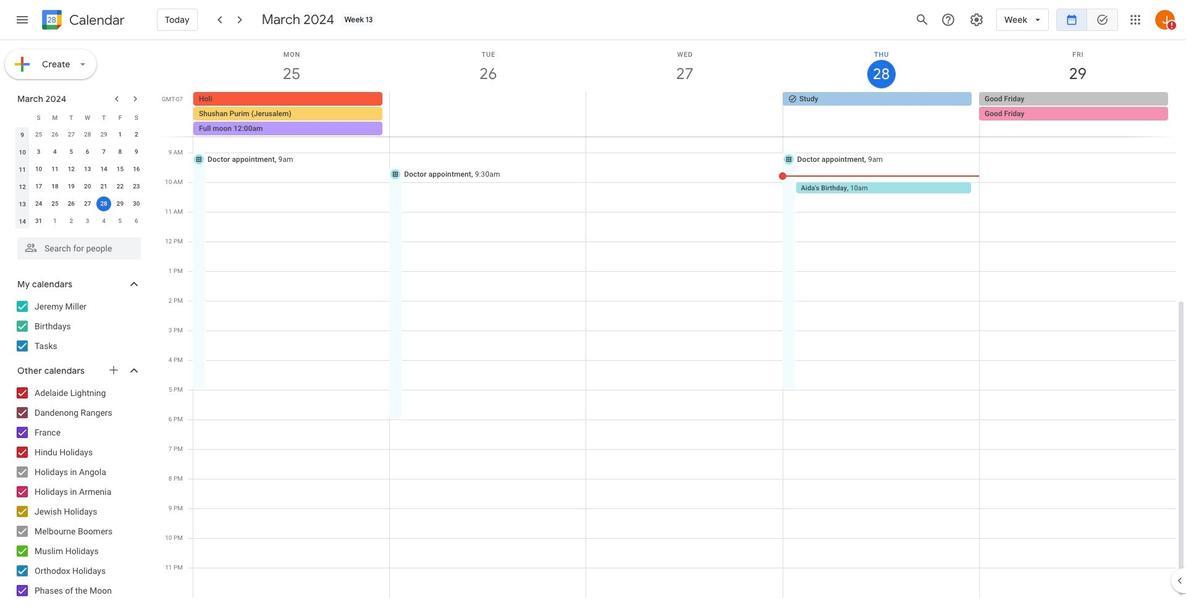 Task type: describe. For each thing, give the bounding box(es) containing it.
calendar element
[[40, 7, 125, 35]]

2 element
[[129, 127, 144, 142]]

23 element
[[129, 179, 144, 194]]

27 element
[[80, 196, 95, 211]]

february 27 element
[[64, 127, 79, 142]]

13 element
[[80, 162, 95, 177]]

row group inside march 2024 grid
[[14, 126, 145, 230]]

1 element
[[113, 127, 128, 142]]

29 element
[[113, 196, 128, 211]]

18 element
[[48, 179, 62, 194]]

april 2 element
[[64, 214, 79, 229]]

february 25 element
[[31, 127, 46, 142]]

Search for people text field
[[25, 237, 133, 259]]

february 28 element
[[80, 127, 95, 142]]

17 element
[[31, 179, 46, 194]]

6 element
[[80, 145, 95, 159]]

february 26 element
[[48, 127, 62, 142]]

my calendars list
[[2, 297, 153, 356]]

8 element
[[113, 145, 128, 159]]

30 element
[[129, 196, 144, 211]]

7 element
[[96, 145, 111, 159]]



Task type: locate. For each thing, give the bounding box(es) containing it.
3 element
[[31, 145, 46, 159]]

main drawer image
[[15, 12, 30, 27]]

column header inside march 2024 grid
[[14, 109, 31, 126]]

row
[[188, 92, 1186, 137], [14, 109, 145, 126], [14, 126, 145, 143], [14, 143, 145, 161], [14, 161, 145, 178], [14, 178, 145, 195], [14, 195, 145, 213], [14, 213, 145, 230]]

march 2024 grid
[[12, 109, 145, 230]]

15 element
[[113, 162, 128, 177]]

april 3 element
[[80, 214, 95, 229]]

heading inside calendar element
[[67, 13, 125, 27]]

21 element
[[96, 179, 111, 194]]

column header
[[14, 109, 31, 126]]

11 element
[[48, 162, 62, 177]]

row group
[[14, 126, 145, 230]]

february 29 element
[[96, 127, 111, 142]]

5 element
[[64, 145, 79, 159]]

24 element
[[31, 196, 46, 211]]

25 element
[[48, 196, 62, 211]]

19 element
[[64, 179, 79, 194]]

grid
[[158, 40, 1186, 598]]

9 element
[[129, 145, 144, 159]]

10 element
[[31, 162, 46, 177]]

12 element
[[64, 162, 79, 177]]

april 5 element
[[113, 214, 128, 229]]

heading
[[67, 13, 125, 27]]

cell inside row group
[[96, 195, 112, 213]]

None search field
[[0, 232, 153, 259]]

add other calendars image
[[107, 364, 120, 376]]

14 element
[[96, 162, 111, 177]]

april 4 element
[[96, 214, 111, 229]]

cell
[[193, 92, 390, 137], [390, 92, 586, 137], [586, 92, 783, 137], [979, 92, 1176, 137], [96, 195, 112, 213]]

31 element
[[31, 214, 46, 229]]

april 6 element
[[129, 214, 144, 229]]

22 element
[[113, 179, 128, 194]]

settings menu image
[[969, 12, 984, 27]]

16 element
[[129, 162, 144, 177]]

20 element
[[80, 179, 95, 194]]

26 element
[[64, 196, 79, 211]]

april 1 element
[[48, 214, 62, 229]]

28, today element
[[96, 196, 111, 211]]

4 element
[[48, 145, 62, 159]]

other calendars list
[[2, 383, 153, 598]]



Task type: vqa. For each thing, say whether or not it's contained in the screenshot.
the Guests text box
no



